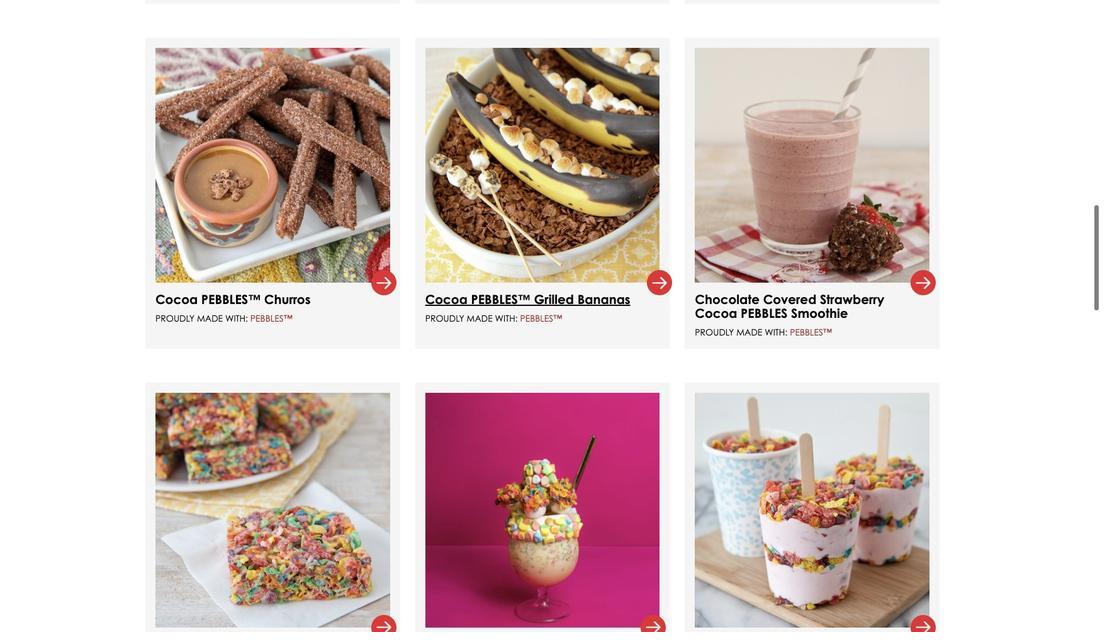 Task type: describe. For each thing, give the bounding box(es) containing it.
with: inside cocoa pebbles™ grilled bananas proudly made with: pebbles™
[[495, 313, 518, 324]]

churros
[[264, 292, 311, 307]]

bananas
[[578, 292, 631, 307]]

smoothie
[[792, 306, 849, 321]]

cocoa pebbles™ grilled bananas proudly made with: pebbles™
[[425, 292, 631, 324]]

made inside chocolate covered strawberry cocoa pebbles smoothie proudly made with: pebbles™
[[737, 327, 763, 338]]

made inside cocoa pebbles™ grilled bananas proudly made with: pebbles™
[[467, 313, 493, 324]]

proudly inside chocolate covered strawberry cocoa pebbles smoothie proudly made with: pebbles™
[[695, 327, 735, 338]]

pebbles™ inside chocolate covered strawberry cocoa pebbles smoothie proudly made with: pebbles™
[[790, 327, 833, 338]]

pebbles™ left grilled
[[471, 292, 531, 307]]

covered
[[764, 292, 817, 307]]

marshmallow fruity pebbles™ shake recipe image
[[425, 393, 660, 628]]

chocolate covered strawberry cocoa pebbles smoothie link
[[695, 292, 885, 321]]

cocoa pebbles churros recipe image
[[156, 48, 390, 283]]

cocoa pebbles™ churros proudly made with: pebbles™
[[156, 292, 311, 324]]

pebbles™ link for grilled
[[520, 313, 563, 324]]

pebbles™ down grilled
[[520, 313, 563, 324]]

cocoa inside chocolate covered strawberry cocoa pebbles smoothie proudly made with: pebbles™
[[695, 306, 738, 321]]

fruity pebbles marshmallow crispy treats recipe image
[[156, 393, 390, 628]]

pebbles™ left churros
[[201, 292, 261, 307]]

pebbles™ link for churros
[[251, 313, 293, 324]]

proudly inside the cocoa pebbles™ churros proudly made with: pebbles™
[[156, 313, 195, 324]]

pebbles
[[741, 306, 788, 321]]

cocoa pebbles™ grilled bananas recipe image
[[425, 48, 660, 283]]

cocoa pebbles™ grilled bananas link
[[425, 292, 631, 307]]

proudly inside cocoa pebbles™ grilled bananas proudly made with: pebbles™
[[425, 313, 465, 324]]



Task type: vqa. For each thing, say whether or not it's contained in the screenshot.
'Strawberry'
yes



Task type: locate. For each thing, give the bounding box(es) containing it.
made down the cocoa pebbles™ churros link
[[197, 313, 223, 324]]

1 horizontal spatial with:
[[495, 313, 518, 324]]

pebbles™ link down grilled
[[520, 313, 563, 324]]

cocoa for cocoa pebbles™ churros
[[156, 292, 198, 307]]

pebbles™ down smoothie on the right of the page
[[790, 327, 833, 338]]

with: inside chocolate covered strawberry cocoa pebbles smoothie proudly made with: pebbles™
[[765, 327, 788, 338]]

with: down the cocoa pebbles™ churros link
[[225, 313, 248, 324]]

chocolate covered strawberry cocoa pebbles smoothie proudly made with: pebbles™
[[695, 292, 885, 338]]

made inside the cocoa pebbles™ churros proudly made with: pebbles™
[[197, 313, 223, 324]]

cocoa pebbles™ chocolate covered strawberry smoothie recipe image
[[695, 48, 930, 283]]

pebbles™ link down churros
[[251, 313, 293, 324]]

0 horizontal spatial cocoa
[[156, 292, 198, 307]]

0 horizontal spatial with:
[[225, 313, 248, 324]]

pebbles™ yogurt pop recipe image
[[695, 393, 930, 628]]

1 horizontal spatial pebbles™ link
[[520, 313, 563, 324]]

cocoa inside cocoa pebbles™ grilled bananas proudly made with: pebbles™
[[425, 292, 468, 307]]

2 horizontal spatial cocoa
[[695, 306, 738, 321]]

pebbles™ link down smoothie on the right of the page
[[790, 327, 833, 338]]

grilled
[[534, 292, 574, 307]]

made
[[197, 313, 223, 324], [467, 313, 493, 324], [737, 327, 763, 338]]

1 horizontal spatial proudly
[[425, 313, 465, 324]]

2 horizontal spatial with:
[[765, 327, 788, 338]]

0 horizontal spatial pebbles™ link
[[251, 313, 293, 324]]

0 horizontal spatial proudly
[[156, 313, 195, 324]]

1 horizontal spatial cocoa
[[425, 292, 468, 307]]

chocolate
[[695, 292, 760, 307]]

with:
[[225, 313, 248, 324], [495, 313, 518, 324], [765, 327, 788, 338]]

made down pebbles on the right
[[737, 327, 763, 338]]

1 horizontal spatial made
[[467, 313, 493, 324]]

proudly
[[156, 313, 195, 324], [425, 313, 465, 324], [695, 327, 735, 338]]

cocoa inside the cocoa pebbles™ churros proudly made with: pebbles™
[[156, 292, 198, 307]]

with: inside the cocoa pebbles™ churros proudly made with: pebbles™
[[225, 313, 248, 324]]

pebbles™ down churros
[[251, 313, 293, 324]]

made down the cocoa pebbles™ grilled bananas link
[[467, 313, 493, 324]]

cocoa
[[156, 292, 198, 307], [425, 292, 468, 307], [695, 306, 738, 321]]

cocoa pebbles™ churros link
[[156, 292, 311, 307]]

with: down pebbles on the right
[[765, 327, 788, 338]]

0 horizontal spatial made
[[197, 313, 223, 324]]

with: down the cocoa pebbles™ grilled bananas link
[[495, 313, 518, 324]]

pebbles™
[[201, 292, 261, 307], [471, 292, 531, 307], [251, 313, 293, 324], [520, 313, 563, 324], [790, 327, 833, 338]]

cocoa for cocoa pebbles™ grilled bananas
[[425, 292, 468, 307]]

pebbles™ link
[[251, 313, 293, 324], [520, 313, 563, 324], [790, 327, 833, 338]]

2 horizontal spatial proudly
[[695, 327, 735, 338]]

strawberry
[[821, 292, 885, 307]]

pebbles™ link for strawberry
[[790, 327, 833, 338]]

2 horizontal spatial pebbles™ link
[[790, 327, 833, 338]]

2 horizontal spatial made
[[737, 327, 763, 338]]



